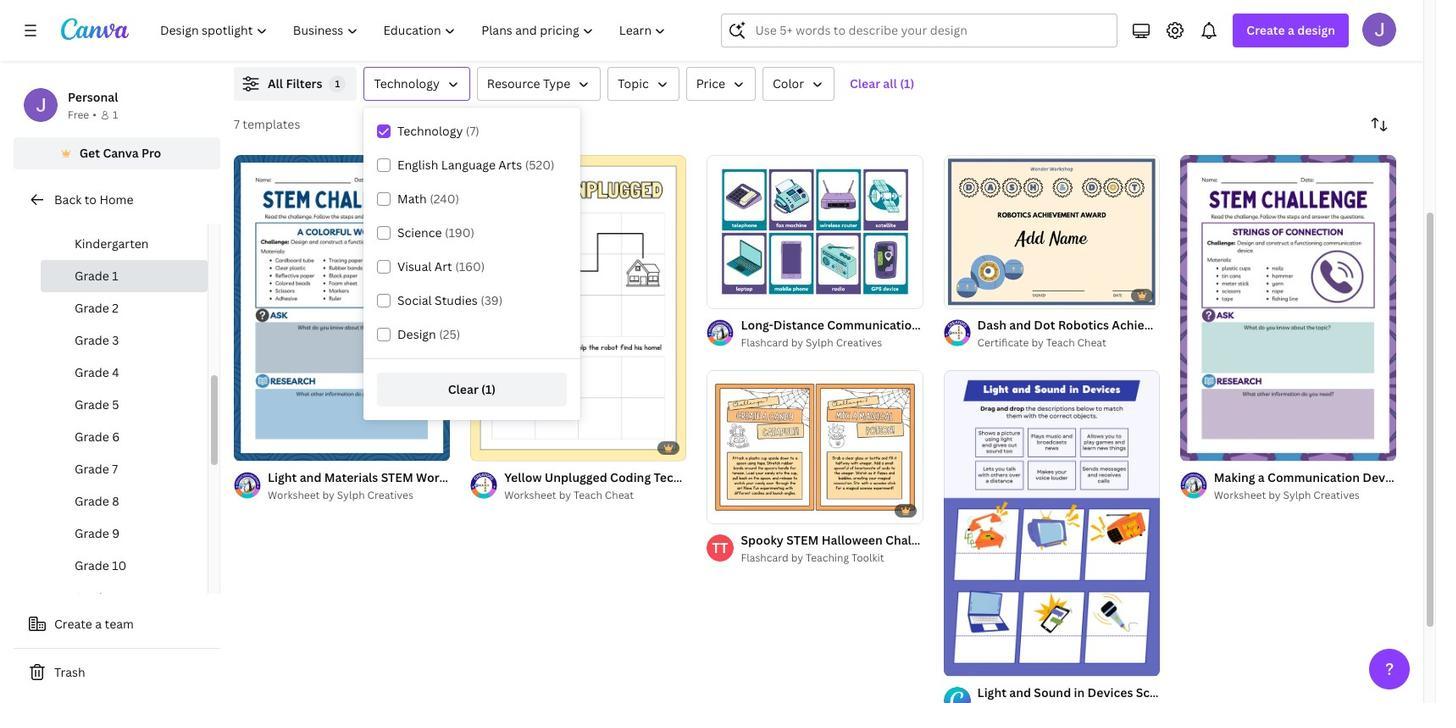 Task type: locate. For each thing, give the bounding box(es) containing it.
sylph
[[806, 336, 834, 350], [337, 488, 365, 503], [1284, 488, 1312, 503]]

grade up grade 2
[[75, 268, 109, 284]]

4
[[112, 365, 119, 381]]

8
[[501, 441, 507, 454], [112, 493, 119, 509]]

1 vertical spatial flashcard
[[741, 551, 789, 566]]

2 flashcard from the top
[[741, 551, 789, 566]]

1 horizontal spatial creatives
[[836, 336, 883, 350]]

and left dot
[[1010, 317, 1032, 333]]

2 horizontal spatial 1 of 3
[[1193, 441, 1217, 454]]

back to home link
[[14, 183, 220, 217]]

0 vertical spatial 8
[[501, 441, 507, 454]]

grade 7
[[75, 461, 118, 477]]

(520)
[[525, 157, 555, 173]]

grade left 4
[[75, 365, 109, 381]]

pro
[[142, 145, 161, 161]]

create inside button
[[54, 616, 92, 632]]

1 flashcard from the top
[[741, 336, 789, 350]]

a left design in the right of the page
[[1289, 22, 1295, 38]]

design
[[398, 326, 436, 342]]

price button
[[686, 67, 756, 101]]

2 horizontal spatial 1 of 3 link
[[1181, 155, 1397, 461]]

1 horizontal spatial 8
[[501, 441, 507, 454]]

1 worksheet by sylph creatives link from the left
[[268, 487, 450, 504]]

resource type
[[487, 75, 571, 92]]

6 grade from the top
[[75, 429, 109, 445]]

0 horizontal spatial 7
[[112, 461, 118, 477]]

creatives for flashcard by sylph creatives
[[836, 336, 883, 350]]

grade up grade 8
[[75, 461, 109, 477]]

create inside dropdown button
[[1247, 22, 1286, 38]]

get
[[79, 145, 100, 161]]

1 vertical spatial teach
[[574, 488, 603, 503]]

1 horizontal spatial cheat
[[1078, 336, 1107, 350]]

1 vertical spatial 8
[[112, 493, 119, 509]]

0 horizontal spatial worksheet by sylph creatives link
[[268, 487, 450, 504]]

english
[[398, 157, 439, 173]]

social
[[398, 292, 432, 309]]

dash and dot robotics achievement award certificate by teach cheat
[[978, 317, 1228, 350]]

dash and dot robotics achievement award image
[[944, 155, 1160, 308]]

1 vertical spatial cheat
[[605, 488, 634, 503]]

2 horizontal spatial sylph
[[1284, 488, 1312, 503]]

a left team
[[95, 616, 102, 632]]

7 left templates
[[234, 116, 240, 132]]

1 of 3 for flashcard by teaching toolkit
[[719, 504, 743, 517]]

1 vertical spatial 2
[[975, 656, 980, 669]]

0 horizontal spatial cheat
[[605, 488, 634, 503]]

1 horizontal spatial (1)
[[900, 75, 915, 92]]

light and materials stem worksheet in blue illustrative style worksheet by sylph creatives
[[268, 470, 618, 503]]

0 vertical spatial cheat
[[1078, 336, 1107, 350]]

8 grade from the top
[[75, 493, 109, 509]]

7 grade from the top
[[75, 461, 109, 477]]

teach
[[1047, 336, 1075, 350], [574, 488, 603, 503]]

8 up blue
[[501, 441, 507, 454]]

team
[[105, 616, 134, 632]]

1
[[335, 77, 340, 90], [113, 108, 118, 122], [112, 268, 119, 284], [246, 441, 251, 454], [482, 441, 487, 454], [1193, 441, 1197, 454], [719, 504, 724, 517], [956, 656, 961, 669]]

grade inside 'link'
[[75, 429, 109, 445]]

5 grade from the top
[[75, 397, 109, 413]]

award
[[1192, 317, 1228, 333]]

4 grade from the top
[[75, 365, 109, 381]]

0 vertical spatial technology
[[374, 75, 440, 92]]

0 vertical spatial flashcard
[[741, 336, 789, 350]]

10 grade from the top
[[75, 558, 109, 574]]

grade 7 link
[[41, 454, 208, 486]]

grade left 5
[[75, 397, 109, 413]]

1 horizontal spatial 1 of 3 link
[[707, 371, 924, 524]]

2
[[112, 300, 119, 316], [975, 656, 980, 669]]

flashcard by teaching toolkit
[[741, 551, 885, 566]]

clear
[[850, 75, 881, 92], [448, 381, 479, 398]]

grade 3
[[75, 332, 119, 348]]

(1)
[[900, 75, 915, 92], [482, 381, 496, 398]]

1 of 3 link for flashcard by teaching toolkit
[[707, 371, 924, 524]]

0 horizontal spatial 1 of 3 link
[[234, 155, 450, 461]]

grade left the 9
[[75, 526, 109, 542]]

back to home
[[54, 192, 134, 208]]

grade down grade 2
[[75, 332, 109, 348]]

grade for grade 7
[[75, 461, 109, 477]]

2 inside grade 2 link
[[112, 300, 119, 316]]

clear for clear (1)
[[448, 381, 479, 398]]

create left design in the right of the page
[[1247, 22, 1286, 38]]

0 horizontal spatial creatives
[[367, 488, 414, 503]]

0 horizontal spatial create
[[54, 616, 92, 632]]

of for worksheet by sylph creatives
[[490, 441, 499, 454]]

2 worksheet by sylph creatives link from the left
[[1215, 487, 1397, 504]]

worksheet by sylph creatives link
[[268, 487, 450, 504], [1215, 487, 1397, 504]]

technology up english
[[398, 123, 463, 139]]

1 horizontal spatial a
[[1289, 22, 1295, 38]]

1 vertical spatial clear
[[448, 381, 479, 398]]

all
[[268, 75, 283, 92]]

grade for grade 3
[[75, 332, 109, 348]]

0 horizontal spatial clear
[[448, 381, 479, 398]]

of inside 'link'
[[490, 441, 499, 454]]

price
[[697, 75, 726, 92]]

materials
[[324, 470, 378, 486]]

and inside light and materials stem worksheet in blue illustrative style worksheet by sylph creatives
[[300, 470, 322, 486]]

all
[[884, 75, 898, 92]]

8 up the 9
[[112, 493, 119, 509]]

7 templates
[[234, 116, 300, 132]]

and
[[1010, 317, 1032, 333], [300, 470, 322, 486]]

None search field
[[722, 14, 1118, 47]]

0 vertical spatial and
[[1010, 317, 1032, 333]]

flashcard
[[741, 336, 789, 350], [741, 551, 789, 566]]

0 vertical spatial teach
[[1047, 336, 1075, 350]]

a inside dropdown button
[[1289, 22, 1295, 38]]

create a design button
[[1234, 14, 1350, 47]]

1 horizontal spatial create
[[1247, 22, 1286, 38]]

grade 2 link
[[41, 292, 208, 325]]

0 vertical spatial create
[[1247, 22, 1286, 38]]

pre-school link
[[41, 196, 208, 228]]

0 vertical spatial clear
[[850, 75, 881, 92]]

clear (1) button
[[377, 373, 567, 407]]

kindergarten link
[[41, 228, 208, 260]]

1 horizontal spatial clear
[[850, 75, 881, 92]]

clear for clear all (1)
[[850, 75, 881, 92]]

worksheet
[[416, 470, 478, 486], [723, 470, 785, 486], [268, 488, 320, 503], [505, 488, 557, 503], [1215, 488, 1267, 503]]

0 horizontal spatial teach
[[574, 488, 603, 503]]

spooky stem halloween challenge flashcards in orange fun creative sketch style image
[[707, 371, 924, 524]]

0 horizontal spatial a
[[95, 616, 102, 632]]

grade down "grade 1"
[[75, 300, 109, 316]]

grade 6
[[75, 429, 120, 445]]

yellow unplugged coding technology worksheet image
[[471, 155, 687, 461]]

9 grade from the top
[[75, 526, 109, 542]]

color
[[773, 75, 804, 92]]

illustrative
[[523, 470, 586, 486]]

worksheet by teach cheat link
[[505, 487, 687, 504]]

and for light
[[300, 470, 322, 486]]

technology
[[374, 75, 440, 92], [398, 123, 463, 139], [654, 470, 720, 486]]

grade up the create a team
[[75, 590, 109, 606]]

topic
[[618, 75, 649, 92]]

1 vertical spatial 7
[[112, 461, 118, 477]]

2 inside 1 of 2 link
[[975, 656, 980, 669]]

technology right coding
[[654, 470, 720, 486]]

1 vertical spatial a
[[95, 616, 102, 632]]

cheat down coding
[[605, 488, 634, 503]]

teach down unplugged
[[574, 488, 603, 503]]

1 horizontal spatial teach
[[1047, 336, 1075, 350]]

0 vertical spatial a
[[1289, 22, 1295, 38]]

school
[[98, 203, 136, 220]]

flashcard by sylph creatives
[[741, 336, 883, 350]]

technology inside button
[[374, 75, 440, 92]]

cheat
[[1078, 336, 1107, 350], [605, 488, 634, 503]]

8 inside 'link'
[[501, 441, 507, 454]]

dash
[[978, 317, 1007, 333]]

1 of 3
[[246, 441, 270, 454], [1193, 441, 1217, 454], [719, 504, 743, 517]]

grade 5 link
[[41, 389, 208, 421]]

jacob simon image
[[1363, 13, 1397, 47]]

0 horizontal spatial and
[[300, 470, 322, 486]]

2 grade from the top
[[75, 300, 109, 316]]

1 of 2 link
[[944, 371, 1160, 677]]

grade for grade 4
[[75, 365, 109, 381]]

1 vertical spatial create
[[54, 616, 92, 632]]

(1) up "1 of 8"
[[482, 381, 496, 398]]

technology for technology
[[374, 75, 440, 92]]

and inside dash and dot robotics achievement award certificate by teach cheat
[[1010, 317, 1032, 333]]

2 horizontal spatial creatives
[[1314, 488, 1360, 503]]

grade 6 link
[[41, 421, 208, 454]]

a for design
[[1289, 22, 1295, 38]]

7 down 6
[[112, 461, 118, 477]]

create a team button
[[14, 608, 220, 642]]

1 horizontal spatial 2
[[975, 656, 980, 669]]

clear all (1) button
[[842, 67, 923, 101]]

1 horizontal spatial sylph
[[806, 336, 834, 350]]

technology for technology (7)
[[398, 123, 463, 139]]

templates
[[243, 116, 300, 132]]

1 horizontal spatial 7
[[234, 116, 240, 132]]

creatives inside flashcard by sylph creatives link
[[836, 336, 883, 350]]

cheat down robotics
[[1078, 336, 1107, 350]]

0 horizontal spatial (1)
[[482, 381, 496, 398]]

by inside dash and dot robotics achievement award certificate by teach cheat
[[1032, 336, 1044, 350]]

create a team
[[54, 616, 134, 632]]

clear down (25)
[[448, 381, 479, 398]]

grade 10
[[75, 558, 127, 574]]

free
[[68, 108, 89, 122]]

technology down top level navigation element
[[374, 75, 440, 92]]

2 vertical spatial technology
[[654, 470, 720, 486]]

(1) right all on the top right
[[900, 75, 915, 92]]

0 horizontal spatial sylph
[[337, 488, 365, 503]]

(160)
[[455, 259, 485, 275]]

1 vertical spatial technology
[[398, 123, 463, 139]]

english language arts (520)
[[398, 157, 555, 173]]

grade 8 link
[[41, 486, 208, 518]]

1 horizontal spatial 1 of 3
[[719, 504, 743, 517]]

a inside button
[[95, 616, 102, 632]]

grade down grade 7
[[75, 493, 109, 509]]

worksheet by sylph creatives
[[1215, 488, 1360, 503]]

grade left 10
[[75, 558, 109, 574]]

topic button
[[608, 67, 680, 101]]

1 horizontal spatial and
[[1010, 317, 1032, 333]]

grade
[[75, 268, 109, 284], [75, 300, 109, 316], [75, 332, 109, 348], [75, 365, 109, 381], [75, 397, 109, 413], [75, 429, 109, 445], [75, 461, 109, 477], [75, 493, 109, 509], [75, 526, 109, 542], [75, 558, 109, 574], [75, 590, 109, 606]]

1 grade from the top
[[75, 268, 109, 284]]

clear left all on the top right
[[850, 75, 881, 92]]

grade 11
[[75, 590, 125, 606]]

canva
[[103, 145, 139, 161]]

3 grade from the top
[[75, 332, 109, 348]]

6
[[112, 429, 120, 445]]

teach down dot
[[1047, 336, 1075, 350]]

0 vertical spatial 2
[[112, 300, 119, 316]]

0 horizontal spatial 2
[[112, 300, 119, 316]]

1 of 2
[[956, 656, 980, 669]]

11 grade from the top
[[75, 590, 109, 606]]

kindergarten
[[75, 236, 149, 252]]

and right light
[[300, 470, 322, 486]]

1 horizontal spatial worksheet by sylph creatives link
[[1215, 487, 1397, 504]]

create down grade 11
[[54, 616, 92, 632]]

1 vertical spatial (1)
[[482, 381, 496, 398]]

grade left 6
[[75, 429, 109, 445]]

1 vertical spatial and
[[300, 470, 322, 486]]



Task type: describe. For each thing, give the bounding box(es) containing it.
light
[[268, 470, 297, 486]]

science (190)
[[398, 225, 475, 241]]

0 horizontal spatial 1 of 3
[[246, 441, 270, 454]]

color button
[[763, 67, 835, 101]]

grade 5
[[75, 397, 119, 413]]

grade for grade 10
[[75, 558, 109, 574]]

sylph for flashcard
[[806, 336, 834, 350]]

sylph inside light and materials stem worksheet in blue illustrative style worksheet by sylph creatives
[[337, 488, 365, 503]]

technology (7)
[[398, 123, 480, 139]]

create for create a team
[[54, 616, 92, 632]]

design
[[1298, 22, 1336, 38]]

filters
[[286, 75, 322, 92]]

grade for grade 5
[[75, 397, 109, 413]]

yellow unplugged coding technology worksheet worksheet by teach cheat
[[505, 470, 785, 503]]

teaching
[[806, 551, 849, 566]]

3 for spooky stem halloween challenge flashcards in orange fun creative sketch style image
[[738, 504, 743, 517]]

yellow unplugged coding technology worksheet link
[[505, 469, 785, 487]]

visual
[[398, 259, 432, 275]]

by inside light and materials stem worksheet in blue illustrative style worksheet by sylph creatives
[[323, 488, 335, 503]]

flashcard for flashcard by sylph creatives
[[741, 336, 789, 350]]

making a communication device stem worksheet in purple and blue illustrative style image
[[1181, 155, 1397, 461]]

(39)
[[481, 292, 503, 309]]

0 vertical spatial 7
[[234, 116, 240, 132]]

resource
[[487, 75, 540, 92]]

of for flashcard by sylph creatives
[[726, 504, 736, 517]]

design (25)
[[398, 326, 461, 342]]

1 of 3 link for worksheet by sylph creatives
[[1181, 155, 1397, 461]]

by inside flashcard by sylph creatives link
[[791, 336, 804, 350]]

get canva pro button
[[14, 137, 220, 170]]

back
[[54, 192, 82, 208]]

flashcard by sylph creatives link
[[741, 335, 924, 352]]

math
[[398, 191, 427, 207]]

dash and dot robotics achievement award link
[[978, 316, 1228, 335]]

studies
[[435, 292, 478, 309]]

grade 4
[[75, 365, 119, 381]]

pre-
[[75, 203, 98, 220]]

11
[[112, 590, 125, 606]]

grade 2
[[75, 300, 119, 316]]

free •
[[68, 108, 97, 122]]

1 filter options selected element
[[329, 75, 346, 92]]

1 inside 'link'
[[482, 441, 487, 454]]

grade 8
[[75, 493, 119, 509]]

grade 3 link
[[41, 325, 208, 357]]

light and materials stem worksheet in blue illustrative style link
[[268, 469, 618, 487]]

grade 4 link
[[41, 357, 208, 389]]

top level navigation element
[[149, 14, 681, 47]]

trash link
[[14, 656, 220, 690]]

creatives for worksheet by sylph creatives
[[1314, 488, 1360, 503]]

visual art (160)
[[398, 259, 485, 275]]

create for create a design
[[1247, 22, 1286, 38]]

(7)
[[466, 123, 480, 139]]

grade 9 link
[[41, 518, 208, 550]]

pre-school
[[75, 203, 136, 220]]

social studies (39)
[[398, 292, 503, 309]]

1 of 3 for worksheet by sylph creatives
[[1193, 441, 1217, 454]]

math (240)
[[398, 191, 460, 207]]

create a design
[[1247, 22, 1336, 38]]

by inside flashcard by teaching toolkit link
[[791, 551, 804, 566]]

cheat inside dash and dot robotics achievement award certificate by teach cheat
[[1078, 336, 1107, 350]]

Sort by button
[[1363, 108, 1397, 142]]

3 for light and materials stem worksheet in blue illustrative style image
[[265, 441, 270, 454]]

grade for grade 1
[[75, 268, 109, 284]]

science
[[398, 225, 442, 241]]

sylph for worksheet
[[1284, 488, 1312, 503]]

Search search field
[[756, 14, 1107, 47]]

coding
[[610, 470, 651, 486]]

flashcard by teaching toolkit link
[[741, 550, 924, 567]]

grade 10 link
[[41, 550, 208, 582]]

grade 1
[[75, 268, 119, 284]]

1 of 8
[[482, 441, 507, 454]]

3 for the making a communication device stem worksheet in purple and blue illustrative style image
[[1211, 441, 1217, 454]]

a for team
[[95, 616, 102, 632]]

9
[[112, 526, 120, 542]]

get canva pro
[[79, 145, 161, 161]]

clear (1)
[[448, 381, 496, 398]]

0 horizontal spatial 8
[[112, 493, 119, 509]]

long-distance communication devices flashcard in purple and blue illustrative style image
[[707, 155, 924, 308]]

0 vertical spatial (1)
[[900, 75, 915, 92]]

trash
[[54, 665, 85, 681]]

10
[[112, 558, 127, 574]]

(25)
[[439, 326, 461, 342]]

teach inside dash and dot robotics achievement award certificate by teach cheat
[[1047, 336, 1075, 350]]

stem
[[381, 470, 413, 486]]

(240)
[[430, 191, 460, 207]]

style
[[589, 470, 618, 486]]

by inside yellow unplugged coding technology worksheet worksheet by teach cheat
[[559, 488, 571, 503]]

home
[[99, 192, 134, 208]]

teaching toolkit image
[[707, 535, 734, 562]]

teaching toolkit element
[[707, 535, 734, 562]]

grade 11 link
[[41, 582, 208, 615]]

language
[[441, 157, 496, 173]]

light and materials stem worksheet in blue illustrative style image
[[234, 155, 450, 461]]

dot
[[1034, 317, 1056, 333]]

teach inside yellow unplugged coding technology worksheet worksheet by teach cheat
[[574, 488, 603, 503]]

type
[[543, 75, 571, 92]]

1 of 8 link
[[471, 155, 687, 461]]

certificate
[[978, 336, 1030, 350]]

and for dash
[[1010, 317, 1032, 333]]

robotics
[[1059, 317, 1110, 333]]

grade for grade 9
[[75, 526, 109, 542]]

personal
[[68, 89, 118, 105]]

toolkit
[[852, 551, 885, 566]]

technology button
[[364, 67, 470, 101]]

art
[[435, 259, 452, 275]]

light and sound in devices science worksheet in violet blue flat cartoon style image
[[944, 371, 1160, 676]]

grade for grade 2
[[75, 300, 109, 316]]

certificate by teach cheat link
[[978, 335, 1160, 352]]

creatives inside light and materials stem worksheet in blue illustrative style worksheet by sylph creatives
[[367, 488, 414, 503]]

(190)
[[445, 225, 475, 241]]

grade for grade 8
[[75, 493, 109, 509]]

•
[[93, 108, 97, 122]]

cheat inside yellow unplugged coding technology worksheet worksheet by teach cheat
[[605, 488, 634, 503]]

of for certificate by teach cheat
[[963, 656, 972, 669]]

grade for grade 11
[[75, 590, 109, 606]]

grade for grade 6
[[75, 429, 109, 445]]

technology inside yellow unplugged coding technology worksheet worksheet by teach cheat
[[654, 470, 720, 486]]

in
[[481, 470, 492, 486]]

flashcard for flashcard by teaching toolkit
[[741, 551, 789, 566]]

5
[[112, 397, 119, 413]]



Task type: vqa. For each thing, say whether or not it's contained in the screenshot.
"Create A Design" dropdown button
yes



